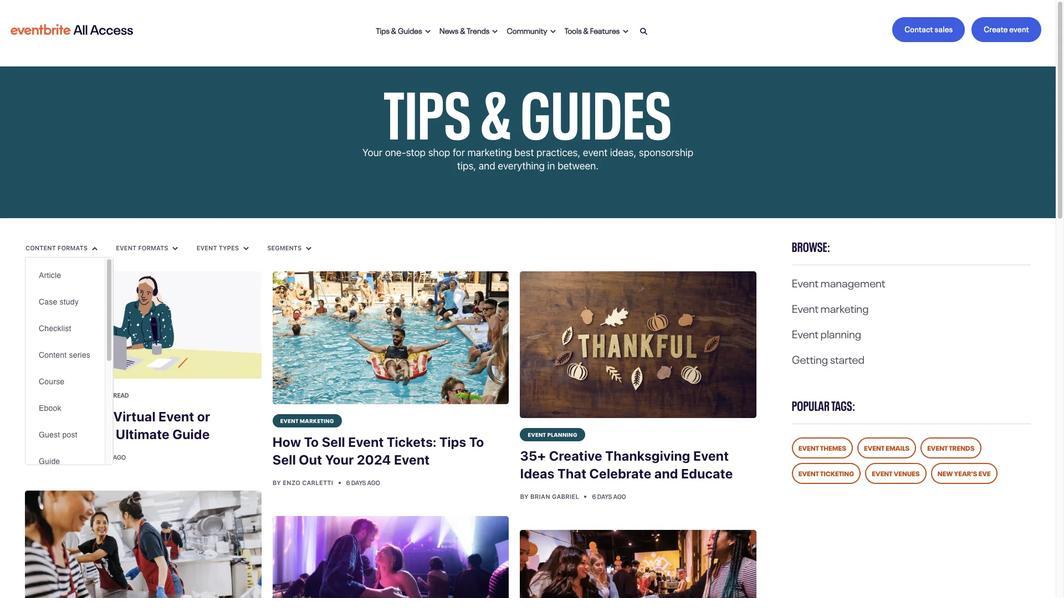 Task type: describe. For each thing, give the bounding box(es) containing it.
by for how to sell event tickets: tips to sell out your 2024 event
[[273, 480, 281, 487]]

4 days ago
[[92, 453, 126, 462]]

event types
[[197, 244, 241, 252]]

ultimate
[[116, 427, 170, 442]]

thanksgiving
[[605, 448, 690, 464]]

planning for how to plan a virtual event or webinar: your ultimate guide
[[52, 391, 82, 399]]

contact sales link
[[893, 17, 965, 42]]

meabe
[[57, 454, 79, 461]]

tags:
[[832, 395, 856, 415]]

3
[[96, 391, 99, 400]]

a
[[103, 409, 110, 425]]

by brian gabriel link
[[520, 493, 581, 501]]

for
[[453, 147, 465, 159]]

event for event ticketing link
[[799, 468, 819, 478]]

read
[[113, 391, 129, 400]]

event marketing for event marketing link to the right
[[792, 299, 869, 316]]

ebook link
[[25, 395, 105, 422]]

course
[[39, 378, 64, 386]]

2024
[[357, 452, 391, 468]]

0 horizontal spatial days
[[97, 453, 112, 462]]

event for "event types" dropdown button
[[197, 244, 217, 252]]

started
[[830, 350, 865, 367]]

and inside your one-stop shop for marketing best practices, event ideas, sponsorship tips, and everything in between.
[[479, 160, 495, 172]]

news & trends link
[[435, 17, 502, 42]]

2 horizontal spatial event planning
[[792, 325, 862, 341]]

event for event marketing link to the right
[[792, 299, 819, 316]]

event trends
[[927, 443, 975, 453]]

ideas,
[[610, 147, 637, 159]]

content series
[[39, 351, 90, 360]]

by enzo carletti
[[273, 480, 335, 487]]

lots of people at a pool party image
[[273, 272, 509, 405]]

by brian gabriel
[[520, 493, 581, 501]]

venues
[[894, 468, 920, 478]]

by chris meabe link
[[25, 454, 81, 461]]

event ticketing link
[[792, 463, 861, 484]]

6 for thanksgiving
[[592, 492, 596, 501]]

arrow image
[[92, 247, 98, 251]]

event types button
[[196, 244, 249, 253]]

tips & guides link
[[372, 17, 435, 42]]

days for 35+ creative thanksgiving event ideas that celebrate and educate
[[597, 492, 612, 501]]

event venues
[[872, 468, 920, 478]]

case study link
[[25, 289, 105, 315]]

plan
[[72, 409, 100, 425]]

1 vertical spatial tips & guides
[[384, 58, 672, 156]]

enzo
[[283, 480, 301, 487]]

35+
[[520, 448, 546, 464]]

1 to from the left
[[304, 435, 319, 450]]

guide inside segments element
[[39, 457, 60, 466]]

how to plan a virtual event or webinar: your ultimate guide
[[25, 409, 210, 442]]

event for event trends "link" at the right
[[927, 443, 948, 453]]

2 vertical spatial marketing
[[300, 417, 334, 425]]

event management link
[[792, 274, 886, 290]]

content formats
[[25, 244, 89, 252]]

webinar:
[[25, 427, 81, 442]]

event trends link
[[921, 438, 982, 459]]

35+ creative thanksgiving event ideas that celebrate and educate link
[[520, 442, 757, 490]]

event emails
[[864, 443, 910, 453]]

new
[[938, 468, 953, 478]]

practices,
[[537, 147, 581, 159]]

getting
[[792, 350, 828, 367]]

how for sell
[[273, 435, 301, 450]]

event for the right event planning link
[[792, 325, 819, 341]]

event planning link for 35+ creative thanksgiving event ideas that celebrate and educate
[[520, 429, 585, 442]]

ebook
[[39, 404, 61, 413]]

event for event management link
[[792, 274, 819, 290]]

emails
[[886, 443, 910, 453]]

6 for sell
[[346, 478, 350, 487]]

event guests and food vendor image
[[520, 531, 757, 599]]

creative
[[549, 448, 602, 464]]

event for left event marketing link
[[280, 417, 299, 425]]

days for how to sell event tickets: tips to sell out your 2024 event
[[351, 478, 366, 487]]

1 horizontal spatial event marketing link
[[792, 299, 869, 316]]

gabriel
[[552, 493, 579, 501]]

create event link
[[972, 17, 1042, 42]]

news
[[440, 24, 459, 35]]

couple dancing in nightclub image
[[273, 517, 509, 599]]

tips inside how to sell event tickets: tips to sell out your 2024 event
[[440, 435, 466, 450]]

features
[[590, 24, 620, 35]]

getting started
[[792, 350, 865, 367]]

1 vertical spatial sell
[[273, 452, 296, 468]]

arrow image for news & trends
[[493, 29, 498, 34]]

guest
[[39, 431, 60, 440]]

content formats button
[[25, 244, 98, 253]]

2 horizontal spatial marketing
[[821, 299, 869, 316]]

arrow image for community
[[550, 29, 556, 34]]

tools
[[565, 24, 582, 35]]

popular tags:
[[792, 395, 856, 415]]

event venues link
[[866, 463, 927, 484]]

guest post
[[39, 431, 77, 440]]

event for event formats 'popup button'
[[116, 244, 137, 252]]

event planning link for how to plan a virtual event or webinar: your ultimate guide
[[25, 389, 90, 402]]

contact sales
[[905, 23, 953, 34]]

new year's eve
[[938, 468, 991, 478]]

arrow image
[[425, 29, 431, 34]]

course link
[[25, 369, 105, 395]]

0 vertical spatial ago
[[113, 453, 126, 462]]

year's
[[954, 468, 978, 478]]

by chris meabe
[[25, 454, 81, 461]]

event for event planning link associated with how to plan a virtual event or webinar: your ultimate guide
[[33, 391, 51, 399]]

guide link
[[25, 448, 105, 475]]

getting started link
[[792, 350, 865, 367]]

event inside 35+ creative thanksgiving event ideas that celebrate and educate
[[693, 448, 729, 464]]

new year's eve link
[[931, 463, 998, 484]]

eve
[[979, 468, 991, 478]]

3 min read
[[96, 391, 129, 400]]

brian
[[531, 493, 550, 501]]

by enzo carletti link
[[273, 480, 335, 487]]

case
[[39, 298, 57, 307]]

tickets:
[[387, 435, 437, 450]]

event inside your one-stop shop for marketing best practices, event ideas, sponsorship tips, and everything in between.
[[583, 147, 608, 159]]

& left best
[[481, 58, 512, 156]]

0 horizontal spatial event marketing link
[[273, 415, 342, 428]]

segments
[[267, 244, 303, 252]]



Task type: vqa. For each thing, say whether or not it's contained in the screenshot.
leftmost the marketing
yes



Task type: locate. For each thing, give the bounding box(es) containing it.
study
[[60, 298, 79, 307]]

arrow image inside news & trends link
[[493, 29, 498, 34]]

content for content formats
[[25, 244, 56, 252]]

0 horizontal spatial marketing
[[300, 417, 334, 425]]

tips
[[376, 24, 390, 35], [384, 58, 472, 156], [440, 435, 466, 450]]

how inside how to plan a virtual event or webinar: your ultimate guide
[[25, 409, 54, 425]]

arrow image right event formats
[[173, 247, 178, 251]]

and right tips,
[[479, 160, 495, 172]]

0 vertical spatial 6 days ago
[[346, 478, 380, 487]]

0 vertical spatial sell
[[322, 435, 345, 450]]

event for event emails link
[[864, 443, 885, 453]]

2 vertical spatial planning
[[547, 431, 578, 439]]

themes
[[820, 443, 846, 453]]

arrow image
[[493, 29, 498, 34], [550, 29, 556, 34], [623, 29, 628, 34]]

logo eventbrite image
[[9, 20, 135, 40]]

0 horizontal spatial event
[[583, 147, 608, 159]]

0 vertical spatial event marketing link
[[792, 299, 869, 316]]

arrow image right "trends"
[[493, 29, 498, 34]]

4
[[92, 453, 96, 462]]

1 horizontal spatial your
[[325, 452, 354, 468]]

event planning link up the getting started
[[792, 325, 862, 341]]

tools & features
[[565, 24, 620, 35]]

2 vertical spatial tips
[[440, 435, 466, 450]]

6 days ago for sell
[[346, 478, 380, 487]]

trends
[[949, 443, 975, 453]]

1 horizontal spatial how
[[273, 435, 301, 450]]

1 horizontal spatial event planning link
[[520, 429, 585, 442]]

1 horizontal spatial 6
[[592, 492, 596, 501]]

formats for event
[[138, 244, 168, 252]]

event planning
[[792, 325, 862, 341], [33, 391, 82, 399], [528, 431, 578, 439]]

2 horizontal spatial planning
[[821, 325, 862, 341]]

how inside how to sell event tickets: tips to sell out your 2024 event
[[273, 435, 301, 450]]

event marketing link up out
[[273, 415, 342, 428]]

content for content series
[[39, 351, 67, 360]]

search icon image
[[640, 28, 648, 36]]

and inside 35+ creative thanksgiving event ideas that celebrate and educate
[[655, 466, 678, 482]]

your one-stop shop for marketing best practices, event ideas, sponsorship tips, and everything in between.
[[362, 147, 694, 172]]

checklist
[[39, 324, 71, 333]]

min
[[101, 391, 112, 400]]

0 horizontal spatial and
[[479, 160, 495, 172]]

your left one-
[[362, 147, 383, 159]]

news & trends
[[440, 24, 490, 35]]

by left chris
[[25, 454, 33, 461]]

& left arrow image
[[391, 24, 397, 35]]

1 horizontal spatial by
[[273, 480, 281, 487]]

by
[[25, 454, 33, 461], [273, 480, 281, 487], [520, 493, 529, 501]]

2 vertical spatial event planning
[[528, 431, 578, 439]]

0 vertical spatial guides
[[398, 24, 422, 35]]

tools & features link
[[560, 17, 633, 42]]

6 right carletti
[[346, 478, 350, 487]]

1 vertical spatial event marketing link
[[273, 415, 342, 428]]

marketing up out
[[300, 417, 334, 425]]

arrow image inside community link
[[550, 29, 556, 34]]

arrow image inside event formats 'popup button'
[[173, 247, 178, 251]]

marketing inside your one-stop shop for marketing best practices, event ideas, sponsorship tips, and everything in between.
[[468, 147, 512, 159]]

1 horizontal spatial event
[[1010, 23, 1029, 34]]

planning up started
[[821, 325, 862, 341]]

1 horizontal spatial event marketing
[[792, 299, 869, 316]]

arrow image for tools & features
[[623, 29, 628, 34]]

by left brian
[[520, 493, 529, 501]]

1 vertical spatial your
[[84, 427, 113, 442]]

checklist link
[[25, 315, 105, 342]]

0 vertical spatial by
[[25, 454, 33, 461]]

0 horizontal spatial guides
[[398, 24, 422, 35]]

event themes link
[[792, 438, 853, 459]]

0 horizontal spatial your
[[84, 427, 113, 442]]

& right tools
[[583, 24, 589, 35]]

6 days ago down 2024
[[346, 478, 380, 487]]

by for 35+ creative thanksgiving event ideas that celebrate and educate
[[520, 493, 529, 501]]

ago
[[113, 453, 126, 462], [367, 478, 380, 487], [613, 492, 626, 501]]

1 horizontal spatial sell
[[322, 435, 345, 450]]

days right 4
[[97, 453, 112, 462]]

&
[[391, 24, 397, 35], [460, 24, 466, 35], [583, 24, 589, 35], [481, 58, 512, 156]]

sell up enzo
[[273, 452, 296, 468]]

0 vertical spatial event
[[1010, 23, 1029, 34]]

1 horizontal spatial 6 days ago
[[592, 492, 626, 501]]

arrow image
[[173, 247, 178, 251], [243, 247, 249, 251], [306, 247, 312, 251]]

formats inside content formats dropdown button
[[58, 244, 88, 252]]

event marketing for left event marketing link
[[280, 417, 334, 425]]

1 horizontal spatial marketing
[[468, 147, 512, 159]]

0 vertical spatial tips & guides
[[376, 24, 422, 35]]

2 to from the left
[[469, 435, 484, 450]]

event management
[[792, 274, 886, 290]]

event planning for 35+ creative thanksgiving event ideas that celebrate and educate
[[528, 431, 578, 439]]

event for event planning link for 35+ creative thanksgiving event ideas that celebrate and educate
[[528, 431, 546, 439]]

event planning link up ebook
[[25, 389, 90, 402]]

days down celebrate
[[597, 492, 612, 501]]

ideas
[[520, 466, 555, 482]]

sell up out
[[322, 435, 345, 450]]

1 horizontal spatial planning
[[547, 431, 578, 439]]

series
[[69, 351, 90, 360]]

case study
[[39, 298, 79, 307]]

2 vertical spatial ago
[[613, 492, 626, 501]]

your down a
[[84, 427, 113, 442]]

0 vertical spatial tips
[[376, 24, 390, 35]]

or
[[197, 409, 210, 425]]

ago for 35+ creative thanksgiving event ideas that celebrate and educate
[[613, 492, 626, 501]]

shop
[[428, 147, 450, 159]]

content series link
[[25, 342, 105, 369]]

2 horizontal spatial by
[[520, 493, 529, 501]]

1 vertical spatial guides
[[521, 58, 672, 156]]

popular
[[792, 395, 830, 415]]

1 vertical spatial 6
[[592, 492, 596, 501]]

best
[[515, 147, 534, 159]]

0 vertical spatial content
[[25, 244, 56, 252]]

0 horizontal spatial planning
[[52, 391, 82, 399]]

content up article
[[25, 244, 56, 252]]

3 arrow image from the left
[[623, 29, 628, 34]]

1 vertical spatial and
[[655, 466, 678, 482]]

0 horizontal spatial how
[[25, 409, 54, 425]]

1 arrow image from the left
[[173, 247, 178, 251]]

1 horizontal spatial and
[[655, 466, 678, 482]]

event formats
[[116, 244, 170, 252]]

your right out
[[325, 452, 354, 468]]

1 horizontal spatial ago
[[367, 478, 380, 487]]

0 vertical spatial your
[[362, 147, 383, 159]]

planning up creative in the right bottom of the page
[[547, 431, 578, 439]]

virtual
[[113, 409, 156, 425]]

0 vertical spatial event marketing
[[792, 299, 869, 316]]

event planning for how to plan a virtual event or webinar: your ultimate guide
[[33, 391, 82, 399]]

1 arrow image from the left
[[493, 29, 498, 34]]

1 horizontal spatial formats
[[138, 244, 168, 252]]

your inside how to sell event tickets: tips to sell out your 2024 event
[[325, 452, 354, 468]]

planning down course
[[52, 391, 82, 399]]

1 vertical spatial 6 days ago
[[592, 492, 626, 501]]

by left enzo
[[273, 480, 281, 487]]

arrow image inside tools & features link
[[623, 29, 628, 34]]

your inside how to plan a virtual event or webinar: your ultimate guide
[[84, 427, 113, 442]]

1 vertical spatial event
[[583, 147, 608, 159]]

2 vertical spatial event planning link
[[520, 429, 585, 442]]

types
[[219, 244, 239, 252]]

arrow image inside segments popup button
[[306, 247, 312, 251]]

0 vertical spatial guide
[[173, 427, 210, 442]]

arrow image for event formats
[[173, 247, 178, 251]]

0 horizontal spatial arrow image
[[173, 247, 178, 251]]

how for webinar:
[[25, 409, 54, 425]]

event marketing up out
[[280, 417, 334, 425]]

arrow image left search icon
[[623, 29, 628, 34]]

2 formats from the left
[[138, 244, 168, 252]]

2 vertical spatial by
[[520, 493, 529, 501]]

1 vertical spatial content
[[39, 351, 67, 360]]

event for event themes link
[[799, 443, 819, 453]]

0 horizontal spatial formats
[[58, 244, 88, 252]]

event planning up 35+
[[528, 431, 578, 439]]

guide inside how to plan a virtual event or webinar: your ultimate guide
[[173, 427, 210, 442]]

arrow image right types on the left top of the page
[[243, 247, 249, 251]]

1 vertical spatial event planning
[[33, 391, 82, 399]]

how up out
[[273, 435, 301, 450]]

event
[[116, 244, 137, 252], [197, 244, 217, 252], [792, 274, 819, 290], [792, 299, 819, 316], [792, 325, 819, 341], [33, 391, 51, 399], [159, 409, 194, 425], [280, 417, 299, 425], [528, 431, 546, 439], [348, 435, 384, 450], [799, 443, 819, 453], [864, 443, 885, 453], [927, 443, 948, 453], [693, 448, 729, 464], [394, 452, 430, 468], [799, 468, 819, 478], [872, 468, 893, 478]]

3 arrow image from the left
[[306, 247, 312, 251]]

your
[[362, 147, 383, 159], [84, 427, 113, 442], [325, 452, 354, 468]]

arrow image inside "event types" dropdown button
[[243, 247, 249, 251]]

event formats button
[[115, 244, 179, 253]]

0 horizontal spatial by
[[25, 454, 33, 461]]

2 vertical spatial your
[[325, 452, 354, 468]]

0 vertical spatial how
[[25, 409, 54, 425]]

2 vertical spatial days
[[597, 492, 612, 501]]

content inside segments element
[[39, 351, 67, 360]]

tips & guides
[[376, 24, 422, 35], [384, 58, 672, 156]]

to
[[304, 435, 319, 450], [469, 435, 484, 450]]

content inside dropdown button
[[25, 244, 56, 252]]

article
[[39, 271, 61, 280]]

2 arrow image from the left
[[243, 247, 249, 251]]

6
[[346, 478, 350, 487], [592, 492, 596, 501]]

that
[[558, 466, 587, 482]]

between.
[[558, 160, 599, 172]]

0 horizontal spatial guide
[[39, 457, 60, 466]]

35+ creative thanksgiving event ideas that celebrate and educate
[[520, 448, 733, 482]]

1 vertical spatial days
[[351, 478, 366, 487]]

management
[[821, 274, 886, 290]]

formats
[[58, 244, 88, 252], [138, 244, 168, 252]]

0 vertical spatial event planning link
[[792, 325, 862, 341]]

& for tools & features link
[[583, 24, 589, 35]]

1 horizontal spatial guides
[[521, 58, 672, 156]]

1 horizontal spatial days
[[351, 478, 366, 487]]

segments element
[[25, 257, 114, 475]]

1 horizontal spatial arrow image
[[243, 247, 249, 251]]

content
[[25, 244, 56, 252], [39, 351, 67, 360]]

0 horizontal spatial 6 days ago
[[346, 478, 380, 487]]

arrow image for event types
[[243, 247, 249, 251]]

2 horizontal spatial your
[[362, 147, 383, 159]]

1 horizontal spatial guide
[[173, 427, 210, 442]]

0 horizontal spatial event marketing
[[280, 417, 334, 425]]

create
[[984, 23, 1008, 34]]

to
[[57, 409, 69, 425]]

6 right gabriel
[[592, 492, 596, 501]]

& for news & trends link
[[460, 24, 466, 35]]

event inside 'popup button'
[[116, 244, 137, 252]]

event planning down course
[[33, 391, 82, 399]]

arrow image right segments
[[306, 247, 312, 251]]

ago down 2024
[[367, 478, 380, 487]]

how up guest
[[25, 409, 54, 425]]

0 vertical spatial planning
[[821, 325, 862, 341]]

event for event venues "link"
[[872, 468, 893, 478]]

arrow image for segments
[[306, 247, 312, 251]]

ago right 4
[[113, 453, 126, 462]]

2 horizontal spatial arrow image
[[623, 29, 628, 34]]

event planning up the getting started
[[792, 325, 862, 341]]

0 vertical spatial 6
[[346, 478, 350, 487]]

& for tips & guides link
[[391, 24, 397, 35]]

event marketing link down event management link
[[792, 299, 869, 316]]

create event
[[984, 23, 1029, 34]]

formats for content
[[58, 244, 88, 252]]

guides
[[398, 24, 422, 35], [521, 58, 672, 156]]

0 vertical spatial days
[[97, 453, 112, 462]]

your inside your one-stop shop for marketing best practices, event ideas, sponsorship tips, and everything in between.
[[362, 147, 383, 159]]

ago for how to sell event tickets: tips to sell out your 2024 event
[[367, 478, 380, 487]]

trends
[[467, 24, 490, 35]]

content up course
[[39, 351, 67, 360]]

educate
[[681, 466, 733, 482]]

event inside dropdown button
[[197, 244, 217, 252]]

event inside how to plan a virtual event or webinar: your ultimate guide
[[159, 409, 194, 425]]

0 horizontal spatial to
[[304, 435, 319, 450]]

formats inside event formats 'popup button'
[[138, 244, 168, 252]]

in
[[547, 160, 555, 172]]

0 vertical spatial and
[[479, 160, 495, 172]]

2 horizontal spatial days
[[597, 492, 612, 501]]

0 vertical spatial event planning
[[792, 325, 862, 341]]

1 vertical spatial event planning link
[[25, 389, 90, 402]]

6 days ago for thanksgiving
[[592, 492, 626, 501]]

1 horizontal spatial arrow image
[[550, 29, 556, 34]]

out
[[299, 452, 322, 468]]

2 horizontal spatial arrow image
[[306, 247, 312, 251]]

1 vertical spatial by
[[273, 480, 281, 487]]

people laughing while serving food image
[[25, 491, 262, 599]]

sponsorship
[[639, 147, 694, 159]]

event up between.
[[583, 147, 608, 159]]

0 horizontal spatial event planning
[[33, 391, 82, 399]]

0 horizontal spatial arrow image
[[493, 29, 498, 34]]

guest post link
[[25, 422, 105, 448]]

1 formats from the left
[[58, 244, 88, 252]]

event marketing down event management link
[[792, 299, 869, 316]]

segments button
[[267, 244, 312, 253]]

everything
[[498, 160, 545, 172]]

planning
[[821, 325, 862, 341], [52, 391, 82, 399], [547, 431, 578, 439]]

marketing up tips,
[[468, 147, 512, 159]]

0 horizontal spatial event planning link
[[25, 389, 90, 402]]

2 horizontal spatial ago
[[613, 492, 626, 501]]

and down thanksgiving
[[655, 466, 678, 482]]

1 vertical spatial how
[[273, 435, 301, 450]]

2 horizontal spatial event planning link
[[792, 325, 862, 341]]

by for how to plan a virtual event or webinar: your ultimate guide
[[25, 454, 33, 461]]

how to plan a virtual event or webinar: your ultimate guide link
[[25, 402, 262, 450]]

1 vertical spatial guide
[[39, 457, 60, 466]]

event right create
[[1010, 23, 1029, 34]]

event planning link up 35+
[[520, 429, 585, 442]]

& right news
[[460, 24, 466, 35]]

planning for 35+ creative thanksgiving event ideas that celebrate and educate
[[547, 431, 578, 439]]

1 vertical spatial tips
[[384, 58, 472, 156]]

1 horizontal spatial to
[[469, 435, 484, 450]]

2 arrow image from the left
[[550, 29, 556, 34]]

post
[[62, 431, 77, 440]]

days down 2024
[[351, 478, 366, 487]]

0 horizontal spatial ago
[[113, 453, 126, 462]]

arrow image left tools
[[550, 29, 556, 34]]

ago down celebrate
[[613, 492, 626, 501]]

1 horizontal spatial event planning
[[528, 431, 578, 439]]

1 vertical spatial planning
[[52, 391, 82, 399]]

0 horizontal spatial 6
[[346, 478, 350, 487]]

marketing down event management link
[[821, 299, 869, 316]]

6 days ago down celebrate
[[592, 492, 626, 501]]

1 vertical spatial event marketing
[[280, 417, 334, 425]]

carletti
[[302, 480, 333, 487]]

sales
[[935, 23, 953, 34]]

celebrate
[[590, 466, 652, 482]]

event planning link
[[792, 325, 862, 341], [25, 389, 90, 402], [520, 429, 585, 442]]



